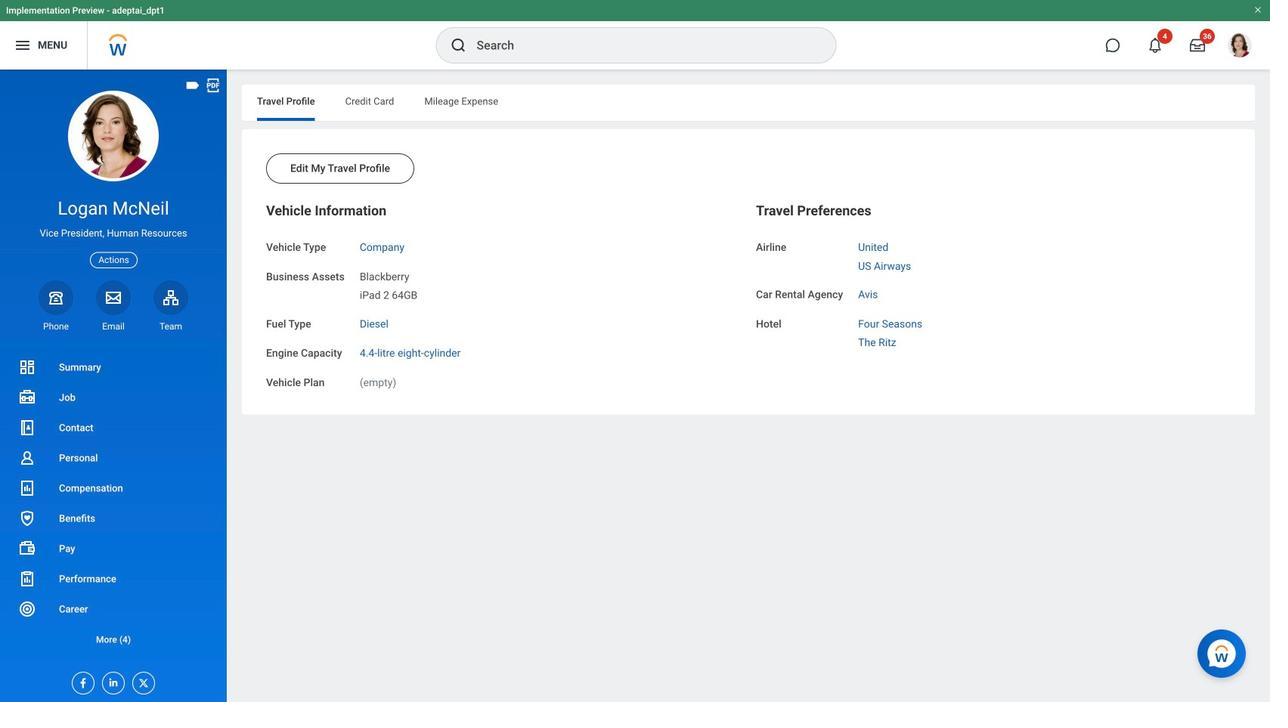 Task type: vqa. For each thing, say whether or not it's contained in the screenshot.
Job icon at the bottom left of the page
yes



Task type: locate. For each thing, give the bounding box(es) containing it.
tag image
[[185, 77, 201, 94]]

linkedin image
[[103, 673, 120, 689]]

x image
[[133, 673, 150, 690]]

job image
[[18, 389, 36, 407]]

group
[[266, 202, 741, 391], [756, 202, 1232, 350]]

email logan mcneil element
[[96, 321, 131, 333]]

team logan mcneil element
[[154, 321, 188, 333]]

banner
[[0, 0, 1271, 70]]

0 horizontal spatial group
[[266, 202, 741, 391]]

pay image
[[18, 540, 36, 558]]

close environment banner image
[[1254, 5, 1263, 14]]

navigation pane region
[[0, 70, 227, 703]]

items selected list
[[859, 238, 936, 273], [360, 268, 442, 303], [859, 315, 947, 350]]

facebook image
[[73, 673, 89, 690]]

profile logan mcneil image
[[1229, 33, 1253, 61]]

performance image
[[18, 570, 36, 589]]

ipad 2 64gb element
[[360, 286, 418, 302]]

view team image
[[162, 289, 180, 307]]

tab list
[[242, 85, 1256, 121]]

1 horizontal spatial group
[[756, 202, 1232, 350]]

Search Workday  search field
[[477, 29, 805, 62]]

list
[[0, 353, 227, 655]]



Task type: describe. For each thing, give the bounding box(es) containing it.
contact image
[[18, 419, 36, 437]]

mail image
[[104, 289, 123, 307]]

compensation image
[[18, 480, 36, 498]]

personal image
[[18, 449, 36, 468]]

notifications large image
[[1148, 38, 1163, 53]]

phone logan mcneil element
[[39, 321, 73, 333]]

career image
[[18, 601, 36, 619]]

1 group from the left
[[266, 202, 741, 391]]

justify image
[[14, 36, 32, 54]]

blackberry element
[[360, 268, 410, 283]]

search image
[[450, 36, 468, 54]]

inbox large image
[[1191, 38, 1206, 53]]

2 group from the left
[[756, 202, 1232, 350]]

summary image
[[18, 359, 36, 377]]

phone image
[[45, 289, 67, 307]]

view printable version (pdf) image
[[205, 77, 222, 94]]

benefits image
[[18, 510, 36, 528]]



